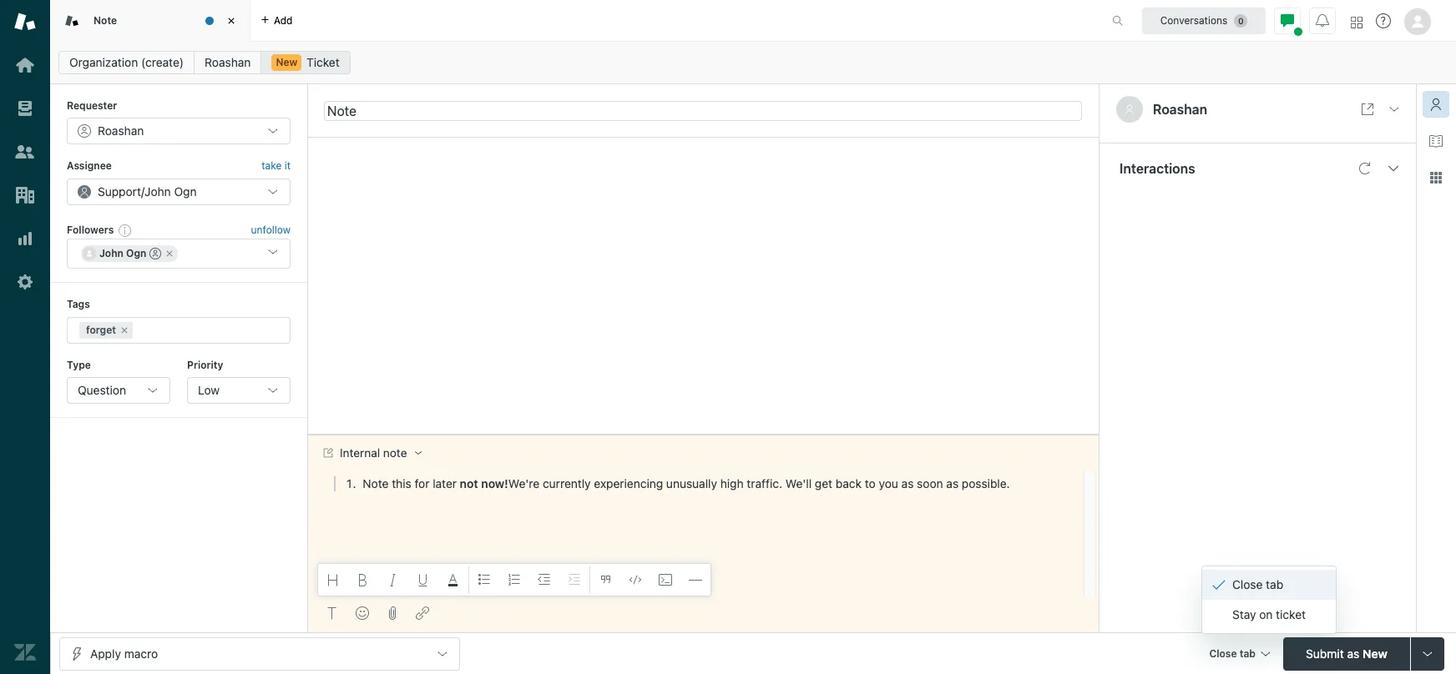 Task type: describe. For each thing, give the bounding box(es) containing it.
user is an agent image
[[150, 248, 162, 260]]

knowledge image
[[1430, 134, 1443, 148]]

take it
[[262, 160, 291, 172]]

add button
[[251, 0, 303, 41]]

it
[[285, 160, 291, 172]]

customers image
[[14, 141, 36, 163]]

apply macro
[[90, 647, 158, 661]]

possible.
[[962, 477, 1010, 491]]

this
[[392, 477, 412, 491]]

type
[[67, 359, 91, 371]]

on
[[1260, 608, 1273, 622]]

organizations image
[[14, 185, 36, 206]]

decrease indent (cmd [) image
[[538, 574, 551, 587]]

internal note
[[340, 447, 407, 460]]

menu containing close tab
[[1202, 566, 1337, 635]]

1 vertical spatial roashan
[[1154, 102, 1208, 117]]

roashan inside the roashan link
[[205, 55, 251, 69]]

later
[[433, 477, 457, 491]]

tab inside menu item
[[1266, 578, 1284, 592]]

main element
[[0, 0, 50, 675]]

get help image
[[1377, 13, 1392, 28]]

followers
[[67, 224, 114, 236]]

0 horizontal spatial as
[[902, 477, 914, 491]]

reporting image
[[14, 228, 36, 250]]

requester
[[67, 99, 117, 112]]

macro
[[124, 647, 158, 661]]

support
[[98, 184, 141, 199]]

ticket
[[1276, 608, 1306, 622]]

low button
[[187, 378, 291, 404]]

zendesk products image
[[1351, 16, 1363, 28]]

button displays agent's chat status as online. image
[[1281, 14, 1295, 27]]

unfollow
[[251, 224, 291, 236]]

/
[[141, 184, 145, 199]]

quote (cmd shift 9) image
[[599, 574, 612, 587]]

roashan link
[[194, 51, 262, 74]]

roashan inside requester element
[[98, 124, 144, 138]]

conversations button
[[1143, 7, 1266, 34]]

close tab inside popup button
[[1210, 648, 1256, 660]]

info on adding followers image
[[119, 224, 132, 237]]

code span (ctrl shift 5) image
[[629, 574, 642, 587]]

1 vertical spatial new
[[1363, 647, 1388, 661]]

close tab button
[[1202, 638, 1277, 674]]

view more details image
[[1362, 103, 1375, 116]]

ogn inside assignee element
[[174, 184, 197, 199]]

internal note button
[[308, 436, 436, 471]]

admin image
[[14, 271, 36, 293]]

stay
[[1233, 608, 1257, 622]]

back
[[836, 477, 862, 491]]

not
[[460, 477, 478, 491]]

Internal note composer text field
[[316, 471, 1079, 506]]

john ogn
[[99, 247, 146, 260]]

get
[[815, 477, 833, 491]]

close inside popup button
[[1210, 648, 1237, 660]]

open image
[[1388, 103, 1402, 116]]

soon
[[917, 477, 944, 491]]

note for note this for later not now! we're currently experiencing unusually high traffic. we'll get back to you as soon as possible.
[[363, 477, 389, 491]]

bulleted list (cmd shift 8) image
[[478, 574, 491, 587]]

secondary element
[[50, 46, 1457, 79]]

question button
[[67, 378, 170, 404]]

john ogn option
[[81, 246, 178, 262]]

ogn inside option
[[126, 247, 146, 260]]

followers element
[[67, 239, 291, 269]]

underline (cmd u) image
[[417, 574, 430, 587]]

take it button
[[262, 158, 291, 175]]

high
[[721, 477, 744, 491]]

submit
[[1307, 647, 1345, 661]]

close image
[[223, 13, 240, 29]]

stay on ticket menu item
[[1203, 601, 1336, 631]]

note tab
[[50, 0, 251, 42]]

priority
[[187, 359, 223, 371]]

note for note
[[94, 14, 117, 27]]

Subject field
[[324, 101, 1083, 121]]

insert emojis image
[[356, 607, 369, 621]]

we're
[[509, 477, 540, 491]]

conversations
[[1161, 14, 1228, 26]]

tabs tab list
[[50, 0, 1095, 42]]

stay on ticket
[[1233, 608, 1306, 622]]

displays possible ticket submission types image
[[1422, 648, 1435, 661]]

italic (cmd i) image
[[387, 574, 400, 587]]

for
[[415, 477, 430, 491]]

headings image
[[327, 574, 340, 587]]

format text image
[[326, 607, 339, 621]]

tarashultz49@gmail.com image
[[83, 247, 96, 261]]

traffic.
[[747, 477, 783, 491]]



Task type: locate. For each thing, give the bounding box(es) containing it.
roashan down requester
[[98, 124, 144, 138]]

take
[[262, 160, 282, 172]]

0 horizontal spatial tab
[[1240, 648, 1256, 660]]

0 vertical spatial close tab
[[1233, 578, 1284, 592]]

horizontal rule (cmd shift l) image
[[689, 574, 702, 587]]

note up organization
[[94, 14, 117, 27]]

remove image
[[165, 249, 175, 259]]

close tab inside menu item
[[1233, 578, 1284, 592]]

john inside option
[[99, 247, 124, 260]]

(create)
[[141, 55, 184, 69]]

0 vertical spatial tab
[[1266, 578, 1284, 592]]

as right you in the bottom right of the page
[[902, 477, 914, 491]]

close
[[1233, 578, 1263, 592], [1210, 648, 1237, 660]]

0 horizontal spatial note
[[94, 14, 117, 27]]

add
[[274, 14, 293, 26]]

roashan
[[205, 55, 251, 69], [1154, 102, 1208, 117], [98, 124, 144, 138]]

new left ticket
[[276, 56, 298, 68]]

you
[[879, 477, 899, 491]]

0 horizontal spatial new
[[276, 56, 298, 68]]

add attachment image
[[386, 607, 399, 621]]

unusually
[[667, 477, 718, 491]]

organization
[[69, 55, 138, 69]]

note
[[94, 14, 117, 27], [363, 477, 389, 491]]

2 horizontal spatial roashan
[[1154, 102, 1208, 117]]

ticket
[[307, 55, 340, 69]]

close tab down stay
[[1210, 648, 1256, 660]]

to
[[865, 477, 876, 491]]

add link (cmd k) image
[[416, 607, 429, 621]]

note this for later not now! we're currently experiencing unusually high traffic. we'll get back to you as soon as possible.
[[363, 477, 1010, 491]]

new
[[276, 56, 298, 68], [1363, 647, 1388, 661]]

1 horizontal spatial note
[[363, 477, 389, 491]]

menu
[[1202, 566, 1337, 635]]

remove image
[[119, 325, 129, 335]]

organization (create) button
[[58, 51, 195, 74]]

increase indent (cmd ]) image
[[568, 574, 581, 587]]

tab down stay
[[1240, 648, 1256, 660]]

views image
[[14, 98, 36, 119]]

close down stay
[[1210, 648, 1237, 660]]

0 vertical spatial note
[[94, 14, 117, 27]]

close tab up on
[[1233, 578, 1284, 592]]

tab up stay on ticket
[[1266, 578, 1284, 592]]

0 vertical spatial john
[[145, 184, 171, 199]]

1 vertical spatial close tab
[[1210, 648, 1256, 660]]

1 vertical spatial ogn
[[126, 247, 146, 260]]

0 vertical spatial close
[[1233, 578, 1263, 592]]

ogn left user is an agent icon
[[126, 247, 146, 260]]

1 horizontal spatial john
[[145, 184, 171, 199]]

0 vertical spatial ogn
[[174, 184, 197, 199]]

minimize composer image
[[697, 428, 710, 442]]

tags
[[67, 298, 90, 311]]

zendesk support image
[[14, 11, 36, 33]]

1 vertical spatial john
[[99, 247, 124, 260]]

john right tarashultz49@gmail.com "icon"
[[99, 247, 124, 260]]

bold (cmd b) image
[[357, 574, 370, 587]]

as right submit
[[1348, 647, 1360, 661]]

get started image
[[14, 54, 36, 76]]

as right the soon
[[947, 477, 959, 491]]

1 vertical spatial tab
[[1240, 648, 1256, 660]]

ogn right '/'
[[174, 184, 197, 199]]

unfollow button
[[251, 223, 291, 238]]

apps image
[[1430, 171, 1443, 185]]

note inside tab
[[94, 14, 117, 27]]

john right support
[[145, 184, 171, 199]]

1 horizontal spatial ogn
[[174, 184, 197, 199]]

as
[[902, 477, 914, 491], [947, 477, 959, 491], [1348, 647, 1360, 661]]

apply
[[90, 647, 121, 661]]

experiencing
[[594, 477, 663, 491]]

1 horizontal spatial roashan
[[205, 55, 251, 69]]

now!
[[481, 477, 509, 491]]

2 vertical spatial roashan
[[98, 124, 144, 138]]

zendesk image
[[14, 642, 36, 664]]

internal
[[340, 447, 380, 460]]

user image
[[1125, 104, 1135, 114], [1127, 105, 1134, 114]]

note inside text field
[[363, 477, 389, 491]]

forget
[[86, 324, 116, 336]]

new right submit
[[1363, 647, 1388, 661]]

1 horizontal spatial tab
[[1266, 578, 1284, 592]]

low
[[198, 383, 220, 398]]

0 horizontal spatial ogn
[[126, 247, 146, 260]]

tab
[[1266, 578, 1284, 592], [1240, 648, 1256, 660]]

0 horizontal spatial roashan
[[98, 124, 144, 138]]

close up stay
[[1233, 578, 1263, 592]]

close tab
[[1233, 578, 1284, 592], [1210, 648, 1256, 660]]

1 vertical spatial note
[[363, 477, 389, 491]]

new inside secondary element
[[276, 56, 298, 68]]

roashan up interactions
[[1154, 102, 1208, 117]]

0 vertical spatial roashan
[[205, 55, 251, 69]]

john
[[145, 184, 171, 199], [99, 247, 124, 260]]

submit as new
[[1307, 647, 1388, 661]]

support / john ogn
[[98, 184, 197, 199]]

assignee
[[67, 160, 112, 172]]

roashan down close icon
[[205, 55, 251, 69]]

organization (create)
[[69, 55, 184, 69]]

interactions
[[1120, 161, 1196, 176]]

currently
[[543, 477, 591, 491]]

question
[[78, 383, 126, 398]]

close inside menu item
[[1233, 578, 1263, 592]]

we'll
[[786, 477, 812, 491]]

close tab menu item
[[1203, 570, 1336, 601]]

code block (ctrl shift 6) image
[[659, 574, 672, 587]]

ogn
[[174, 184, 197, 199], [126, 247, 146, 260]]

0 vertical spatial new
[[276, 56, 298, 68]]

1 horizontal spatial as
[[947, 477, 959, 491]]

0 horizontal spatial john
[[99, 247, 124, 260]]

customer context image
[[1430, 98, 1443, 111]]

note left this
[[363, 477, 389, 491]]

notifications image
[[1316, 14, 1330, 27]]

1 horizontal spatial new
[[1363, 647, 1388, 661]]

1 vertical spatial close
[[1210, 648, 1237, 660]]

numbered list (cmd shift 7) image
[[508, 574, 521, 587]]

2 horizontal spatial as
[[1348, 647, 1360, 661]]

assignee element
[[67, 179, 291, 205]]

john inside assignee element
[[145, 184, 171, 199]]

tab inside popup button
[[1240, 648, 1256, 660]]

note
[[383, 447, 407, 460]]

requester element
[[67, 118, 291, 145]]



Task type: vqa. For each thing, say whether or not it's contained in the screenshot.
x icon
no



